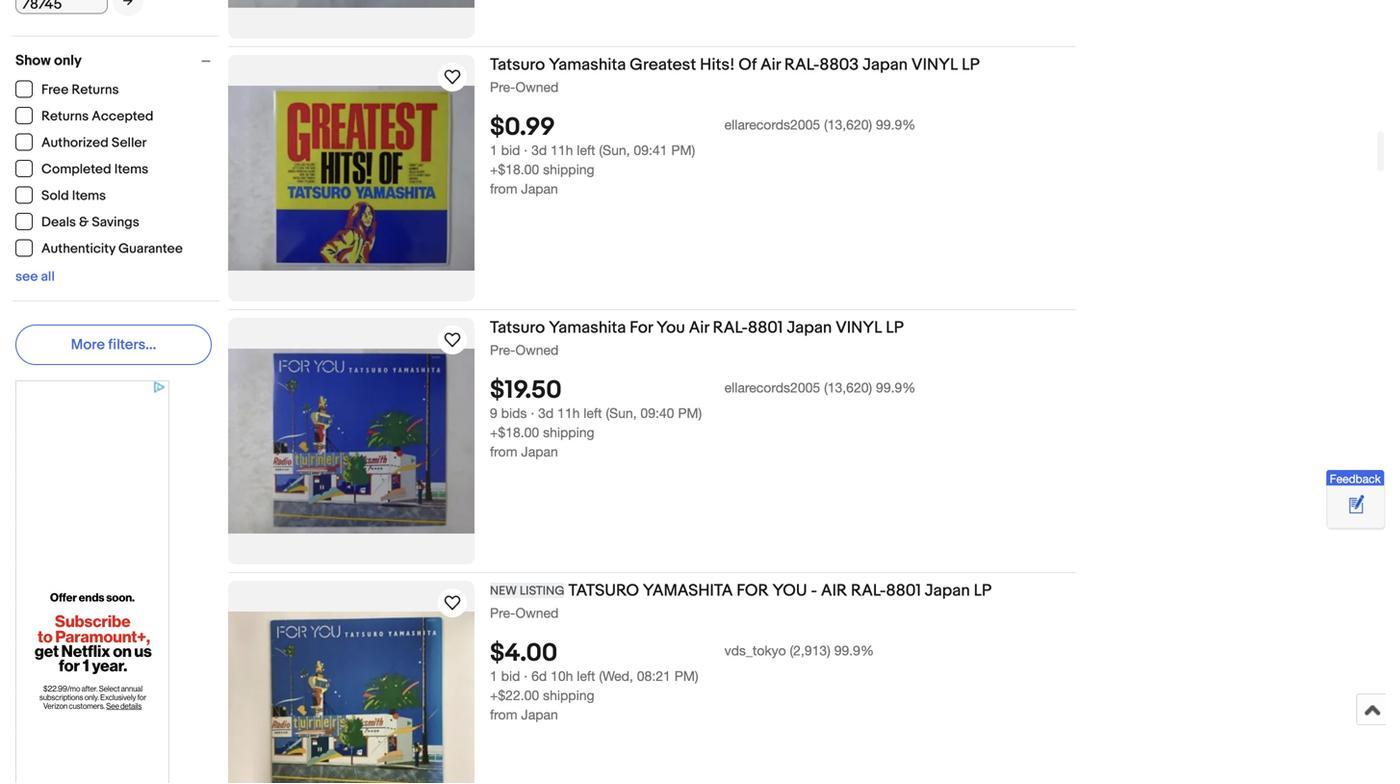 Task type: vqa. For each thing, say whether or not it's contained in the screenshot.
rightmost ITEMS
yes



Task type: describe. For each thing, give the bounding box(es) containing it.
more
[[71, 336, 105, 353]]

yamashita for $19.50
[[549, 318, 626, 338]]

99.9% for $4.00
[[835, 643, 875, 659]]

new
[[490, 584, 517, 599]]

sold items
[[41, 188, 106, 204]]

99.9% for $0.99
[[877, 117, 916, 133]]

authorized seller link
[[15, 133, 148, 151]]

owned inside tatsuro yamashita greatest hits! of air ral-8803 japan  vinyl lp pre-owned
[[516, 79, 559, 95]]

savings
[[92, 214, 139, 231]]

$4.00
[[490, 639, 558, 669]]

returns inside 'link'
[[41, 108, 89, 125]]

filters...
[[108, 336, 156, 353]]

authorized
[[41, 135, 109, 151]]

listing
[[520, 584, 565, 599]]

see all button
[[15, 269, 55, 285]]

ellarecords2005 for $19.50
[[725, 380, 821, 396]]

greatest
[[630, 55, 697, 75]]

japan inside new listing tatsuro yamashita for you - air ral-8801 japan  lp pre-owned
[[925, 581, 971, 601]]

yamashita for $0.99
[[549, 55, 626, 75]]

from for $4.00
[[490, 707, 518, 723]]

authenticity guarantee link
[[15, 239, 184, 257]]

free returns
[[41, 82, 119, 98]]

09:40
[[641, 405, 675, 421]]

only
[[54, 52, 82, 69]]

completed items
[[41, 161, 149, 178]]

tatsuro yamashita for you air ral-8801 japan  vinyl lp image
[[228, 349, 475, 534]]

returns accepted link
[[15, 107, 154, 125]]

completed items link
[[15, 160, 149, 178]]

$19.50
[[490, 376, 562, 406]]

tatsuro yamashita greatest hits! of air ral-8803 japan  vinyl lp pre-owned
[[490, 55, 980, 95]]

items for completed items
[[114, 161, 149, 178]]

seller
[[112, 135, 147, 151]]

ellarecords2005 (13,620) 99.9% 1 bid · 3d 11h left (sun, 09:41 pm) +$18.00 shipping from japan
[[490, 117, 916, 197]]

from for $0.99
[[490, 181, 518, 197]]

deals & savings link
[[15, 213, 140, 231]]

1 for $4.00
[[490, 668, 498, 684]]

pm) for $19.50
[[678, 405, 702, 421]]

bid for $4.00
[[502, 668, 520, 684]]

+$22.00
[[490, 687, 540, 703]]

8801 inside tatsuro yamashita for you air ral-8801 japan  vinyl lp pre-owned
[[748, 318, 783, 338]]

$0.99
[[490, 113, 555, 143]]

shipping for $4.00
[[543, 687, 595, 703]]

vinyl inside tatsuro yamashita greatest hits! of air ral-8803 japan  vinyl lp pre-owned
[[912, 55, 959, 75]]

you
[[657, 318, 686, 338]]

japan inside the vds_tokyo (2,913) 99.9% 1 bid · 6d 10h left (wed, 08:21 pm) +$22.00 shipping from japan
[[521, 707, 558, 723]]

6d
[[532, 668, 547, 684]]

ellarecords2005 (13,620) 99.9% 9 bids · 3d 11h left (sun, 09:40 pm) +$18.00 shipping from japan
[[490, 380, 916, 460]]

japan inside tatsuro yamashita greatest hits! of air ral-8803 japan  vinyl lp pre-owned
[[863, 55, 908, 75]]

ral- inside tatsuro yamashita greatest hits! of air ral-8803 japan  vinyl lp pre-owned
[[785, 55, 820, 75]]

8803
[[820, 55, 859, 75]]

returns accepted
[[41, 108, 154, 125]]

free
[[41, 82, 69, 98]]

pm) for $4.00
[[675, 668, 699, 684]]

-
[[811, 581, 818, 601]]

bid for $0.99
[[502, 142, 520, 158]]

authenticity
[[41, 241, 115, 257]]

authorized seller
[[41, 135, 147, 151]]

completed
[[41, 161, 111, 178]]

9
[[490, 405, 498, 421]]

air
[[822, 581, 848, 601]]

air inside tatsuro yamashita greatest hits! of air ral-8803 japan  vinyl lp pre-owned
[[761, 55, 781, 75]]

ral- inside tatsuro yamashita for you air ral-8801 japan  vinyl lp pre-owned
[[713, 318, 748, 338]]

new listing tatsuro yamashita for you - air ral-8801 japan  lp pre-owned
[[490, 581, 992, 621]]

from for $19.50
[[490, 444, 518, 460]]

japan inside ellarecords2005 (13,620) 99.9% 1 bid · 3d 11h left (sun, 09:41 pm) +$18.00 shipping from japan
[[521, 181, 558, 197]]

1 for $0.99
[[490, 142, 498, 158]]

8801 inside new listing tatsuro yamashita for you - air ral-8801 japan  lp pre-owned
[[886, 581, 922, 601]]

deals & savings
[[41, 214, 139, 231]]

items for sold items
[[72, 188, 106, 204]]

08:21
[[637, 668, 671, 684]]

more filters...
[[71, 336, 156, 353]]

tatsuro yamashita for you - air ral-8801 japan  lp image
[[228, 612, 475, 783]]

(sun, for $19.50
[[606, 405, 637, 421]]

3d for $19.50
[[538, 405, 554, 421]]

+$18.00 for $0.99
[[490, 162, 540, 177]]

vds_tokyo (2,913) 99.9% 1 bid · 6d 10h left (wed, 08:21 pm) +$22.00 shipping from japan
[[490, 643, 875, 723]]

more filters... button
[[15, 325, 212, 365]]

hits!
[[700, 55, 735, 75]]

of
[[739, 55, 757, 75]]

(13,620) for $0.99
[[825, 117, 873, 133]]

&
[[79, 214, 89, 231]]

for
[[737, 581, 769, 601]]



Task type: locate. For each thing, give the bounding box(es) containing it.
tatsuro up $19.50
[[490, 318, 545, 338]]

yamashita left greatest
[[549, 55, 626, 75]]

tatsuro yamashita for you air ral-8801 japan  vinyl lp heading
[[490, 318, 904, 338]]

pre- inside tatsuro yamashita greatest hits! of air ral-8803 japan  vinyl lp pre-owned
[[490, 79, 516, 95]]

owned inside new listing tatsuro yamashita for you - air ral-8801 japan  lp pre-owned
[[516, 605, 559, 621]]

11h right bids
[[558, 405, 580, 421]]

0 horizontal spatial ral-
[[713, 318, 748, 338]]

3 shipping from the top
[[543, 687, 595, 703]]

0 vertical spatial yamashita
[[549, 55, 626, 75]]

owned up $19.50
[[516, 342, 559, 358]]

watch tatsuro yamashita for you - air ral-8801 japan  lp image
[[441, 591, 464, 615]]

left left 09:40
[[584, 405, 602, 421]]

show only
[[15, 52, 82, 69]]

lp inside tatsuro yamashita for you air ral-8801 japan  vinyl lp pre-owned
[[886, 318, 904, 338]]

feedback
[[1331, 472, 1382, 485]]

1 vertical spatial vinyl
[[836, 318, 883, 338]]

· for $19.50
[[531, 405, 535, 421]]

pm) inside the vds_tokyo (2,913) 99.9% 1 bid · 6d 10h left (wed, 08:21 pm) +$22.00 shipping from japan
[[675, 668, 699, 684]]

tatsuro yamashita ride on time air ral-8501 japan  vinyl lp obi image
[[228, 0, 475, 8]]

tatsuro yamashita greatest hits! of air ral-8803 japan  vinyl lp heading
[[490, 55, 980, 75]]

2 pre- from the top
[[490, 342, 516, 358]]

left
[[577, 142, 596, 158], [584, 405, 602, 421], [577, 668, 596, 684]]

ellarecords2005 down tatsuro yamashita for you air ral-8801 japan  vinyl lp link
[[725, 380, 821, 396]]

3d for $0.99
[[532, 142, 547, 158]]

from inside ellarecords2005 (13,620) 99.9% 1 bid · 3d 11h left (sun, 09:41 pm) +$18.00 shipping from japan
[[490, 181, 518, 197]]

(sun, for $0.99
[[599, 142, 630, 158]]

·
[[524, 142, 528, 158], [531, 405, 535, 421], [524, 668, 528, 684]]

0 vertical spatial 3d
[[532, 142, 547, 158]]

owned
[[516, 79, 559, 95], [516, 342, 559, 358], [516, 605, 559, 621]]

yamashita
[[549, 55, 626, 75], [549, 318, 626, 338]]

1 vertical spatial bid
[[502, 668, 520, 684]]

japan inside tatsuro yamashita for you air ral-8801 japan  vinyl lp pre-owned
[[787, 318, 832, 338]]

0 vertical spatial (13,620)
[[825, 117, 873, 133]]

11h
[[551, 142, 573, 158], [558, 405, 580, 421]]

(wed,
[[599, 668, 634, 684]]

· for $4.00
[[524, 668, 528, 684]]

+$18.00 for $19.50
[[490, 424, 540, 440]]

2 +$18.00 from the top
[[490, 424, 540, 440]]

1 vertical spatial 1
[[490, 668, 498, 684]]

2 vertical spatial shipping
[[543, 687, 595, 703]]

1 pre- from the top
[[490, 79, 516, 95]]

returns down free returns link on the top left
[[41, 108, 89, 125]]

0 vertical spatial ·
[[524, 142, 528, 158]]

1 horizontal spatial air
[[761, 55, 781, 75]]

items
[[114, 161, 149, 178], [72, 188, 106, 204]]

1 shipping from the top
[[543, 162, 595, 177]]

0 vertical spatial pm)
[[672, 142, 696, 158]]

pm) inside ellarecords2005 (13,620) 99.9% 1 bid · 3d 11h left (sun, 09:41 pm) +$18.00 shipping from japan
[[672, 142, 696, 158]]

8801
[[748, 318, 783, 338], [886, 581, 922, 601]]

ral- right you on the top left of the page
[[713, 318, 748, 338]]

ellarecords2005 for $0.99
[[725, 117, 821, 133]]

3 owned from the top
[[516, 605, 559, 621]]

owned down listing
[[516, 605, 559, 621]]

shipping down $19.50
[[543, 424, 595, 440]]

11h for $19.50
[[558, 405, 580, 421]]

pre- inside new listing tatsuro yamashita for you - air ral-8801 japan  lp pre-owned
[[490, 605, 516, 621]]

· inside ellarecords2005 (13,620) 99.9% 1 bid · 3d 11h left (sun, 09:41 pm) +$18.00 shipping from japan
[[524, 142, 528, 158]]

shipping inside ellarecords2005 (13,620) 99.9% 9 bids · 3d 11h left (sun, 09:40 pm) +$18.00 shipping from japan
[[543, 424, 595, 440]]

3d inside ellarecords2005 (13,620) 99.9% 1 bid · 3d 11h left (sun, 09:41 pm) +$18.00 shipping from japan
[[532, 142, 547, 158]]

from inside ellarecords2005 (13,620) 99.9% 9 bids · 3d 11h left (sun, 09:40 pm) +$18.00 shipping from japan
[[490, 444, 518, 460]]

pm) inside ellarecords2005 (13,620) 99.9% 9 bids · 3d 11h left (sun, 09:40 pm) +$18.00 shipping from japan
[[678, 405, 702, 421]]

deals
[[41, 214, 76, 231]]

1 yamashita from the top
[[549, 55, 626, 75]]

air inside tatsuro yamashita for you air ral-8801 japan  vinyl lp pre-owned
[[689, 318, 710, 338]]

0 vertical spatial lp
[[962, 55, 980, 75]]

0 horizontal spatial 8801
[[748, 318, 783, 338]]

+$18.00
[[490, 162, 540, 177], [490, 424, 540, 440]]

1 vertical spatial (sun,
[[606, 405, 637, 421]]

+$18.00 down bids
[[490, 424, 540, 440]]

accepted
[[92, 108, 154, 125]]

2 vertical spatial pre-
[[490, 605, 516, 621]]

1 vertical spatial tatsuro
[[490, 318, 545, 338]]

1 vertical spatial ·
[[531, 405, 535, 421]]

1 horizontal spatial 8801
[[886, 581, 922, 601]]

1 vertical spatial returns
[[41, 108, 89, 125]]

pm) right the 08:21
[[675, 668, 699, 684]]

1
[[490, 142, 498, 158], [490, 668, 498, 684]]

sold items link
[[15, 186, 107, 204]]

99.9% inside ellarecords2005 (13,620) 99.9% 9 bids · 3d 11h left (sun, 09:40 pm) +$18.00 shipping from japan
[[877, 380, 916, 396]]

ellarecords2005 down 'tatsuro yamashita greatest hits! of air ral-8803 japan  vinyl lp' link
[[725, 117, 821, 133]]

(13,620) for $19.50
[[825, 380, 873, 396]]

1 vertical spatial 8801
[[886, 581, 922, 601]]

show only button
[[15, 52, 220, 69]]

left inside the vds_tokyo (2,913) 99.9% 1 bid · 6d 10h left (wed, 08:21 pm) +$22.00 shipping from japan
[[577, 668, 596, 684]]

watch tatsuro yamashita for you air ral-8801 japan  vinyl lp image
[[441, 328, 464, 352]]

shipping inside ellarecords2005 (13,620) 99.9% 1 bid · 3d 11h left (sun, 09:41 pm) +$18.00 shipping from japan
[[543, 162, 595, 177]]

1 vertical spatial left
[[584, 405, 602, 421]]

None text field
[[15, 0, 108, 14]]

pm) right 09:40
[[678, 405, 702, 421]]

1 vertical spatial from
[[490, 444, 518, 460]]

0 vertical spatial returns
[[72, 82, 119, 98]]

0 vertical spatial tatsuro
[[490, 55, 545, 75]]

yamashita
[[643, 581, 733, 601]]

pre- up $19.50
[[490, 342, 516, 358]]

3 pre- from the top
[[490, 605, 516, 621]]

1 1 from the top
[[490, 142, 498, 158]]

tatsuro
[[569, 581, 639, 601]]

pm)
[[672, 142, 696, 158], [678, 405, 702, 421], [675, 668, 699, 684]]

2 from from the top
[[490, 444, 518, 460]]

advertisement region
[[15, 380, 170, 783]]

tatsuro yamashita for you - air ral-8801 japan  lp heading
[[490, 581, 992, 601]]

left for $4.00
[[577, 668, 596, 684]]

· inside ellarecords2005 (13,620) 99.9% 9 bids · 3d 11h left (sun, 09:40 pm) +$18.00 shipping from japan
[[531, 405, 535, 421]]

(sun, left 09:40
[[606, 405, 637, 421]]

tatsuro yamashita greatest hits! of air ral-8803 japan  vinyl lp image
[[228, 86, 475, 271]]

(13,620) inside ellarecords2005 (13,620) 99.9% 1 bid · 3d 11h left (sun, 09:41 pm) +$18.00 shipping from japan
[[825, 117, 873, 133]]

11h left 09:41
[[551, 142, 573, 158]]

(sun,
[[599, 142, 630, 158], [606, 405, 637, 421]]

2 shipping from the top
[[543, 424, 595, 440]]

left right "10h"
[[577, 668, 596, 684]]

(sun, inside ellarecords2005 (13,620) 99.9% 1 bid · 3d 11h left (sun, 09:41 pm) +$18.00 shipping from japan
[[599, 142, 630, 158]]

1 vertical spatial shipping
[[543, 424, 595, 440]]

tatsuro
[[490, 55, 545, 75], [490, 318, 545, 338]]

(sun, left 09:41
[[599, 142, 630, 158]]

1 ellarecords2005 from the top
[[725, 117, 821, 133]]

2 vertical spatial ral-
[[851, 581, 886, 601]]

left left 09:41
[[577, 142, 596, 158]]

ral- inside new listing tatsuro yamashita for you - air ral-8801 japan  lp pre-owned
[[851, 581, 886, 601]]

bids
[[502, 405, 527, 421]]

2 vertical spatial pm)
[[675, 668, 699, 684]]

sold
[[41, 188, 69, 204]]

0 vertical spatial bid
[[502, 142, 520, 158]]

1 bid from the top
[[502, 142, 520, 158]]

vinyl
[[912, 55, 959, 75], [836, 318, 883, 338]]

shipping down '$0.99'
[[543, 162, 595, 177]]

(13,620)
[[825, 117, 873, 133], [825, 380, 873, 396]]

air
[[761, 55, 781, 75], [689, 318, 710, 338]]

ral- right air
[[851, 581, 886, 601]]

1 vertical spatial (13,620)
[[825, 380, 873, 396]]

you
[[773, 581, 808, 601]]

see
[[15, 269, 38, 285]]

pre- up '$0.99'
[[490, 79, 516, 95]]

0 vertical spatial +$18.00
[[490, 162, 540, 177]]

1 inside ellarecords2005 (13,620) 99.9% 1 bid · 3d 11h left (sun, 09:41 pm) +$18.00 shipping from japan
[[490, 142, 498, 158]]

air right the of
[[761, 55, 781, 75]]

0 vertical spatial ellarecords2005
[[725, 117, 821, 133]]

authenticity guarantee
[[41, 241, 183, 257]]

watch tatsuro yamashita greatest hits! of air ral-8803 japan  vinyl lp image
[[441, 65, 464, 89]]

2 vertical spatial ·
[[524, 668, 528, 684]]

1 vertical spatial +$18.00
[[490, 424, 540, 440]]

1 owned from the top
[[516, 79, 559, 95]]

1 vertical spatial air
[[689, 318, 710, 338]]

0 vertical spatial 1
[[490, 142, 498, 158]]

2 vertical spatial owned
[[516, 605, 559, 621]]

air right you on the top left of the page
[[689, 318, 710, 338]]

ral- right the of
[[785, 55, 820, 75]]

+$18.00 inside ellarecords2005 (13,620) 99.9% 1 bid · 3d 11h left (sun, 09:41 pm) +$18.00 shipping from japan
[[490, 162, 540, 177]]

vds_tokyo
[[725, 643, 787, 659]]

99.9% inside ellarecords2005 (13,620) 99.9% 1 bid · 3d 11h left (sun, 09:41 pm) +$18.00 shipping from japan
[[877, 117, 916, 133]]

8801 right you on the top left of the page
[[748, 318, 783, 338]]

japan
[[863, 55, 908, 75], [521, 181, 558, 197], [787, 318, 832, 338], [521, 444, 558, 460], [925, 581, 971, 601], [521, 707, 558, 723]]

left for $0.99
[[577, 142, 596, 158]]

tatsuro for $19.50
[[490, 318, 545, 338]]

show
[[15, 52, 51, 69]]

0 horizontal spatial vinyl
[[836, 318, 883, 338]]

lp inside new listing tatsuro yamashita for you - air ral-8801 japan  lp pre-owned
[[974, 581, 992, 601]]

11h inside ellarecords2005 (13,620) 99.9% 9 bids · 3d 11h left (sun, 09:40 pm) +$18.00 shipping from japan
[[558, 405, 580, 421]]

ellarecords2005 inside ellarecords2005 (13,620) 99.9% 9 bids · 3d 11h left (sun, 09:40 pm) +$18.00 shipping from japan
[[725, 380, 821, 396]]

tatsuro inside tatsuro yamashita greatest hits! of air ral-8803 japan  vinyl lp pre-owned
[[490, 55, 545, 75]]

1 vertical spatial pm)
[[678, 405, 702, 421]]

ellarecords2005
[[725, 117, 821, 133], [725, 380, 821, 396]]

bid inside ellarecords2005 (13,620) 99.9% 1 bid · 3d 11h left (sun, 09:41 pm) +$18.00 shipping from japan
[[502, 142, 520, 158]]

· for $0.99
[[524, 142, 528, 158]]

1 vertical spatial ral-
[[713, 318, 748, 338]]

from down +$22.00
[[490, 707, 518, 723]]

shipping for $0.99
[[543, 162, 595, 177]]

2 vertical spatial lp
[[974, 581, 992, 601]]

1 vertical spatial 99.9%
[[877, 380, 916, 396]]

free returns link
[[15, 80, 120, 98]]

0 vertical spatial air
[[761, 55, 781, 75]]

items up deals & savings
[[72, 188, 106, 204]]

1 vertical spatial yamashita
[[549, 318, 626, 338]]

(13,620) down 8803
[[825, 117, 873, 133]]

1 vertical spatial ellarecords2005
[[725, 380, 821, 396]]

owned inside tatsuro yamashita for you air ral-8801 japan  vinyl lp pre-owned
[[516, 342, 559, 358]]

tatsuro up '$0.99'
[[490, 55, 545, 75]]

· inside the vds_tokyo (2,913) 99.9% 1 bid · 6d 10h left (wed, 08:21 pm) +$22.00 shipping from japan
[[524, 668, 528, 684]]

tatsuro for $0.99
[[490, 55, 545, 75]]

left inside ellarecords2005 (13,620) 99.9% 9 bids · 3d 11h left (sun, 09:40 pm) +$18.00 shipping from japan
[[584, 405, 602, 421]]

0 vertical spatial vinyl
[[912, 55, 959, 75]]

0 vertical spatial pre-
[[490, 79, 516, 95]]

8801 right air
[[886, 581, 922, 601]]

for
[[630, 318, 653, 338]]

tatsuro yamashita greatest hits! of air ral-8803 japan  vinyl lp link
[[490, 55, 1077, 79]]

2 tatsuro from the top
[[490, 318, 545, 338]]

0 vertical spatial left
[[577, 142, 596, 158]]

from inside the vds_tokyo (2,913) 99.9% 1 bid · 6d 10h left (wed, 08:21 pm) +$22.00 shipping from japan
[[490, 707, 518, 723]]

tatsuro yamashita for you air ral-8801 japan  vinyl lp link
[[490, 318, 1077, 341]]

99.9% inside the vds_tokyo (2,913) 99.9% 1 bid · 6d 10h left (wed, 08:21 pm) +$22.00 shipping from japan
[[835, 643, 875, 659]]

99.9%
[[877, 117, 916, 133], [877, 380, 916, 396], [835, 643, 875, 659]]

1 vertical spatial items
[[72, 188, 106, 204]]

bid inside the vds_tokyo (2,913) 99.9% 1 bid · 6d 10h left (wed, 08:21 pm) +$22.00 shipping from japan
[[502, 668, 520, 684]]

items down seller
[[114, 161, 149, 178]]

from down '$0.99'
[[490, 181, 518, 197]]

1 inside the vds_tokyo (2,913) 99.9% 1 bid · 6d 10h left (wed, 08:21 pm) +$22.00 shipping from japan
[[490, 668, 498, 684]]

yamashita inside tatsuro yamashita for you air ral-8801 japan  vinyl lp pre-owned
[[549, 318, 626, 338]]

apply within filter image
[[123, 0, 133, 7]]

returns
[[72, 82, 119, 98], [41, 108, 89, 125]]

all
[[41, 269, 55, 285]]

0 vertical spatial from
[[490, 181, 518, 197]]

+$18.00 inside ellarecords2005 (13,620) 99.9% 9 bids · 3d 11h left (sun, 09:40 pm) +$18.00 shipping from japan
[[490, 424, 540, 440]]

2 bid from the top
[[502, 668, 520, 684]]

1 +$18.00 from the top
[[490, 162, 540, 177]]

0 vertical spatial items
[[114, 161, 149, 178]]

99.9% for $19.50
[[877, 380, 916, 396]]

2 owned from the top
[[516, 342, 559, 358]]

0 vertical spatial 8801
[[748, 318, 783, 338]]

2 1 from the top
[[490, 668, 498, 684]]

from
[[490, 181, 518, 197], [490, 444, 518, 460], [490, 707, 518, 723]]

0 vertical spatial shipping
[[543, 162, 595, 177]]

1 horizontal spatial ral-
[[785, 55, 820, 75]]

shipping for $19.50
[[543, 424, 595, 440]]

1 vertical spatial pre-
[[490, 342, 516, 358]]

2 horizontal spatial ral-
[[851, 581, 886, 601]]

09:41
[[634, 142, 668, 158]]

left inside ellarecords2005 (13,620) 99.9% 1 bid · 3d 11h left (sun, 09:41 pm) +$18.00 shipping from japan
[[577, 142, 596, 158]]

(2,913)
[[790, 643, 831, 659]]

bid
[[502, 142, 520, 158], [502, 668, 520, 684]]

3d
[[532, 142, 547, 158], [538, 405, 554, 421]]

1 from from the top
[[490, 181, 518, 197]]

11h for $0.99
[[551, 142, 573, 158]]

pm) for $0.99
[[672, 142, 696, 158]]

guarantee
[[118, 241, 183, 257]]

shipping down "10h"
[[543, 687, 595, 703]]

0 vertical spatial 99.9%
[[877, 117, 916, 133]]

pre-
[[490, 79, 516, 95], [490, 342, 516, 358], [490, 605, 516, 621]]

0 vertical spatial 11h
[[551, 142, 573, 158]]

ellarecords2005 inside ellarecords2005 (13,620) 99.9% 1 bid · 3d 11h left (sun, 09:41 pm) +$18.00 shipping from japan
[[725, 117, 821, 133]]

from down 9
[[490, 444, 518, 460]]

3d inside ellarecords2005 (13,620) 99.9% 9 bids · 3d 11h left (sun, 09:40 pm) +$18.00 shipping from japan
[[538, 405, 554, 421]]

(13,620) inside ellarecords2005 (13,620) 99.9% 9 bids · 3d 11h left (sun, 09:40 pm) +$18.00 shipping from japan
[[825, 380, 873, 396]]

1 vertical spatial lp
[[886, 318, 904, 338]]

11h inside ellarecords2005 (13,620) 99.9% 1 bid · 3d 11h left (sun, 09:41 pm) +$18.00 shipping from japan
[[551, 142, 573, 158]]

3 from from the top
[[490, 707, 518, 723]]

pre- down new
[[490, 605, 516, 621]]

(13,620) down tatsuro yamashita for you air ral-8801 japan  vinyl lp link
[[825, 380, 873, 396]]

0 vertical spatial owned
[[516, 79, 559, 95]]

2 vertical spatial 99.9%
[[835, 643, 875, 659]]

0 vertical spatial (sun,
[[599, 142, 630, 158]]

ral-
[[785, 55, 820, 75], [713, 318, 748, 338], [851, 581, 886, 601]]

2 (13,620) from the top
[[825, 380, 873, 396]]

1 vertical spatial owned
[[516, 342, 559, 358]]

2 ellarecords2005 from the top
[[725, 380, 821, 396]]

0 horizontal spatial items
[[72, 188, 106, 204]]

1 vertical spatial 11h
[[558, 405, 580, 421]]

1 vertical spatial 3d
[[538, 405, 554, 421]]

pre- inside tatsuro yamashita for you air ral-8801 japan  vinyl lp pre-owned
[[490, 342, 516, 358]]

2 yamashita from the top
[[549, 318, 626, 338]]

2 vertical spatial from
[[490, 707, 518, 723]]

+$18.00 down '$0.99'
[[490, 162, 540, 177]]

japan inside ellarecords2005 (13,620) 99.9% 9 bids · 3d 11h left (sun, 09:40 pm) +$18.00 shipping from japan
[[521, 444, 558, 460]]

left for $19.50
[[584, 405, 602, 421]]

0 vertical spatial ral-
[[785, 55, 820, 75]]

1 tatsuro from the top
[[490, 55, 545, 75]]

tatsuro yamashita for you air ral-8801 japan  vinyl lp pre-owned
[[490, 318, 904, 358]]

tatsuro inside tatsuro yamashita for you air ral-8801 japan  vinyl lp pre-owned
[[490, 318, 545, 338]]

shipping
[[543, 162, 595, 177], [543, 424, 595, 440], [543, 687, 595, 703]]

shipping inside the vds_tokyo (2,913) 99.9% 1 bid · 6d 10h left (wed, 08:21 pm) +$22.00 shipping from japan
[[543, 687, 595, 703]]

yamashita inside tatsuro yamashita greatest hits! of air ral-8803 japan  vinyl lp pre-owned
[[549, 55, 626, 75]]

(sun, inside ellarecords2005 (13,620) 99.9% 9 bids · 3d 11h left (sun, 09:40 pm) +$18.00 shipping from japan
[[606, 405, 637, 421]]

pm) right 09:41
[[672, 142, 696, 158]]

lp inside tatsuro yamashita greatest hits! of air ral-8803 japan  vinyl lp pre-owned
[[962, 55, 980, 75]]

1 horizontal spatial items
[[114, 161, 149, 178]]

yamashita left "for"
[[549, 318, 626, 338]]

0 horizontal spatial air
[[689, 318, 710, 338]]

returns up returns accepted
[[72, 82, 119, 98]]

lp
[[962, 55, 980, 75], [886, 318, 904, 338], [974, 581, 992, 601]]

owned up '$0.99'
[[516, 79, 559, 95]]

1 (13,620) from the top
[[825, 117, 873, 133]]

1 horizontal spatial vinyl
[[912, 55, 959, 75]]

10h
[[551, 668, 573, 684]]

2 vertical spatial left
[[577, 668, 596, 684]]

vinyl inside tatsuro yamashita for you air ral-8801 japan  vinyl lp pre-owned
[[836, 318, 883, 338]]

see all
[[15, 269, 55, 285]]



